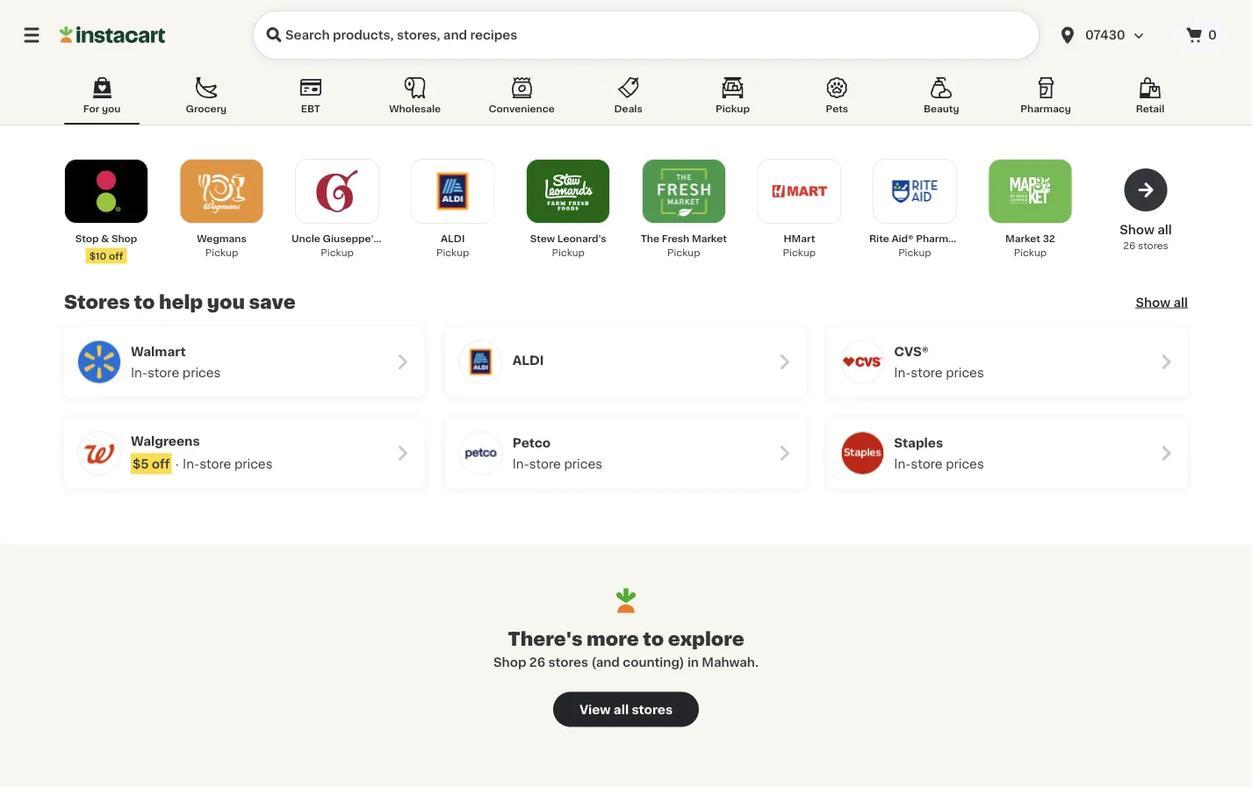 Task type: describe. For each thing, give the bounding box(es) containing it.
grocery
[[186, 104, 227, 114]]

pets
[[826, 104, 849, 114]]

pickup inside market 32 pickup
[[1014, 248, 1047, 258]]

aldi pickup
[[437, 234, 469, 258]]

store for cvs®
[[911, 367, 943, 379]]

there's
[[508, 631, 583, 649]]

view all stores link
[[553, 693, 699, 728]]

to inside there's more to explore shop 26 stores (and counting) in mahwah.
[[643, 631, 664, 649]]

deals button
[[591, 74, 666, 125]]

pharmacy inside rite aid® pharmacy pickup
[[916, 234, 967, 244]]

for
[[83, 104, 99, 114]]

$5
[[133, 458, 149, 470]]

there's more to explore shop 26 stores (and counting) in mahwah.
[[494, 631, 759, 669]]

shop categories tab list
[[64, 74, 1189, 125]]

07430 button
[[1047, 11, 1174, 60]]

hmart image
[[770, 162, 830, 221]]

view all stores button
[[553, 693, 699, 728]]

marketplace
[[382, 234, 444, 244]]

staples image
[[842, 433, 884, 475]]

26 inside show all 26 stores
[[1124, 241, 1136, 251]]

stop & shop image
[[76, 162, 136, 221]]

walmart in-store prices
[[131, 346, 221, 379]]

to inside tab panel
[[134, 293, 155, 312]]

leonard's
[[558, 234, 607, 244]]

prices for staples in-store prices
[[946, 458, 985, 470]]

32
[[1043, 234, 1056, 244]]

staples
[[895, 437, 944, 449]]

convenience button
[[482, 74, 562, 125]]

for you
[[83, 104, 121, 114]]

pickup inside wegmans pickup
[[205, 248, 238, 258]]

staples in-store prices
[[895, 437, 985, 470]]

wegmans pickup
[[197, 234, 247, 258]]

prices for cvs® in-store prices
[[946, 367, 985, 379]]

all for view all stores
[[614, 704, 629, 716]]

pharmacy inside 'button'
[[1021, 104, 1072, 114]]

retail
[[1136, 104, 1165, 114]]

wegmans
[[197, 234, 247, 244]]

beauty
[[924, 104, 960, 114]]

aldi link
[[446, 327, 807, 398]]

petco image
[[460, 433, 502, 475]]

&
[[101, 234, 109, 244]]

1 vertical spatial off
[[152, 458, 170, 470]]

walgreens
[[131, 435, 200, 448]]

0
[[1209, 29, 1218, 41]]

the
[[641, 234, 660, 244]]

the fresh market pickup
[[641, 234, 727, 258]]

07430 button
[[1058, 11, 1163, 60]]

you inside stores to help you save tab panel
[[207, 293, 245, 312]]

store for petco
[[529, 458, 561, 470]]

uncle giuseppe's marketplace image
[[308, 162, 367, 221]]

aid®
[[892, 234, 914, 244]]

$5 off
[[133, 458, 170, 470]]

save
[[249, 293, 296, 312]]

Search field
[[253, 11, 1040, 60]]

stew leonard's pickup
[[530, 234, 607, 258]]

pickup button
[[695, 74, 771, 125]]

in- for cvs® in-store prices
[[895, 367, 911, 379]]

pharmacy button
[[1009, 74, 1084, 125]]

ebt
[[301, 104, 320, 114]]

market inside the fresh market pickup
[[692, 234, 727, 244]]

store for staples
[[911, 458, 943, 470]]

aldi image
[[460, 341, 502, 383]]

stores to help you save tab panel
[[55, 154, 1197, 489]]

store down walgreens
[[200, 458, 231, 470]]

giuseppe's
[[323, 234, 379, 244]]

market inside market 32 pickup
[[1006, 234, 1041, 244]]

aldi image
[[423, 162, 483, 221]]

prices for petco in-store prices
[[564, 458, 603, 470]]

uncle giuseppe's marketplace pickup
[[292, 234, 444, 258]]

in- for staples in-store prices
[[895, 458, 911, 470]]

stores
[[64, 293, 130, 312]]

view
[[580, 704, 611, 716]]

show for show all
[[1136, 296, 1171, 309]]

retail button
[[1113, 74, 1189, 125]]

more
[[587, 631, 639, 649]]

stores inside there's more to explore shop 26 stores (and counting) in mahwah.
[[549, 657, 589, 669]]

stores inside show all 26 stores
[[1139, 241, 1169, 251]]

instacart image
[[60, 25, 165, 46]]



Task type: vqa. For each thing, say whether or not it's contained in the screenshot.
'Avenue'
no



Task type: locate. For each thing, give the bounding box(es) containing it.
show
[[1120, 224, 1155, 236], [1136, 296, 1171, 309]]

stop
[[75, 234, 99, 244]]

2 horizontal spatial all
[[1174, 296, 1189, 309]]

all for show all
[[1174, 296, 1189, 309]]

1 horizontal spatial you
[[207, 293, 245, 312]]

0 vertical spatial pharmacy
[[1021, 104, 1072, 114]]

1 horizontal spatial off
[[152, 458, 170, 470]]

all inside show all 26 stores
[[1158, 224, 1173, 236]]

1 vertical spatial aldi
[[513, 354, 544, 367]]

stores to help you save
[[64, 293, 296, 312]]

1 horizontal spatial all
[[1158, 224, 1173, 236]]

in- for petco in-store prices
[[513, 458, 529, 470]]

market 32 pickup
[[1006, 234, 1056, 258]]

petco
[[513, 437, 551, 449]]

stew leonard's image
[[539, 162, 598, 221]]

0 vertical spatial off
[[109, 251, 123, 261]]

pickup inside button
[[716, 104, 750, 114]]

prices inside staples in-store prices
[[946, 458, 985, 470]]

1 horizontal spatial market
[[1006, 234, 1041, 244]]

stew
[[530, 234, 555, 244]]

in
[[688, 657, 699, 669]]

cvs® image
[[842, 341, 884, 383]]

off
[[109, 251, 123, 261], [152, 458, 170, 470]]

0 vertical spatial to
[[134, 293, 155, 312]]

0 vertical spatial shop
[[112, 234, 137, 244]]

the fresh market image
[[654, 162, 714, 221]]

petco in-store prices
[[513, 437, 603, 470]]

store
[[148, 367, 179, 379], [911, 367, 943, 379], [200, 458, 231, 470], [529, 458, 561, 470], [911, 458, 943, 470]]

shop down there's
[[494, 657, 527, 669]]

None search field
[[253, 11, 1040, 60]]

show up 'show all' popup button
[[1120, 224, 1155, 236]]

beauty button
[[904, 74, 980, 125]]

store inside petco in-store prices
[[529, 458, 561, 470]]

0 horizontal spatial off
[[109, 251, 123, 261]]

store down petco
[[529, 458, 561, 470]]

market
[[692, 234, 727, 244], [1006, 234, 1041, 244]]

wegmans image
[[192, 162, 252, 221]]

0 horizontal spatial aldi
[[441, 234, 465, 244]]

0 horizontal spatial you
[[102, 104, 121, 114]]

1 vertical spatial pharmacy
[[916, 234, 967, 244]]

market 32 image
[[1001, 162, 1061, 221]]

hmart pickup
[[783, 234, 816, 258]]

in- inside cvs® in-store prices
[[895, 367, 911, 379]]

stop & shop $10 off
[[75, 234, 137, 261]]

aldi right aldi icon
[[513, 354, 544, 367]]

$10
[[89, 251, 107, 261]]

1 vertical spatial all
[[1174, 296, 1189, 309]]

stores down there's
[[549, 657, 589, 669]]

deals
[[614, 104, 643, 114]]

pets button
[[800, 74, 875, 125]]

0 vertical spatial you
[[102, 104, 121, 114]]

prices for walmart in-store prices
[[183, 367, 221, 379]]

pickup inside the uncle giuseppe's marketplace pickup
[[321, 248, 354, 258]]

you inside for you button
[[102, 104, 121, 114]]

0 vertical spatial 26
[[1124, 241, 1136, 251]]

in- inside petco in-store prices
[[513, 458, 529, 470]]

0 horizontal spatial market
[[692, 234, 727, 244]]

wholesale button
[[377, 74, 453, 125]]

aldi for aldi
[[513, 354, 544, 367]]

(and
[[592, 657, 620, 669]]

stores down counting)
[[632, 704, 673, 716]]

aldi
[[441, 234, 465, 244], [513, 354, 544, 367]]

shop right &
[[112, 234, 137, 244]]

in- inside walmart in-store prices
[[131, 367, 148, 379]]

wholesale
[[389, 104, 441, 114]]

aldi for aldi pickup
[[441, 234, 465, 244]]

aldi down aldi image
[[441, 234, 465, 244]]

in-
[[131, 367, 148, 379], [895, 367, 911, 379], [183, 458, 200, 470], [513, 458, 529, 470], [895, 458, 911, 470]]

uncle
[[292, 234, 321, 244]]

in- down cvs®
[[895, 367, 911, 379]]

pickup
[[716, 104, 750, 114], [205, 248, 238, 258], [321, 248, 354, 258], [437, 248, 469, 258], [552, 248, 585, 258], [668, 248, 701, 258], [783, 248, 816, 258], [899, 248, 932, 258], [1014, 248, 1047, 258]]

prices inside walmart in-store prices
[[183, 367, 221, 379]]

to left "help"
[[134, 293, 155, 312]]

in- down walgreens
[[183, 458, 200, 470]]

26 right 32
[[1124, 241, 1136, 251]]

2 market from the left
[[1006, 234, 1041, 244]]

convenience
[[489, 104, 555, 114]]

pickup inside rite aid® pharmacy pickup
[[899, 248, 932, 258]]

1 vertical spatial stores
[[549, 657, 589, 669]]

for you button
[[64, 74, 140, 125]]

shop inside stop & shop $10 off
[[112, 234, 137, 244]]

off inside stop & shop $10 off
[[109, 251, 123, 261]]

store down cvs®
[[911, 367, 943, 379]]

2 vertical spatial all
[[614, 704, 629, 716]]

0 vertical spatial stores
[[1139, 241, 1169, 251]]

ebt button
[[273, 74, 349, 125]]

store down walmart
[[148, 367, 179, 379]]

all inside popup button
[[1174, 296, 1189, 309]]

store down staples on the right bottom
[[911, 458, 943, 470]]

1 horizontal spatial shop
[[494, 657, 527, 669]]

in- down petco
[[513, 458, 529, 470]]

walmart image
[[78, 341, 120, 383]]

1 vertical spatial to
[[643, 631, 664, 649]]

store inside staples in-store prices
[[911, 458, 943, 470]]

prices inside petco in-store prices
[[564, 458, 603, 470]]

0 horizontal spatial 26
[[530, 657, 546, 669]]

shop inside there's more to explore shop 26 stores (and counting) in mahwah.
[[494, 657, 527, 669]]

1 market from the left
[[692, 234, 727, 244]]

stores
[[1139, 241, 1169, 251], [549, 657, 589, 669], [632, 704, 673, 716]]

market right fresh on the right
[[692, 234, 727, 244]]

2 vertical spatial stores
[[632, 704, 673, 716]]

you right for
[[102, 104, 121, 114]]

1 vertical spatial shop
[[494, 657, 527, 669]]

to up counting)
[[643, 631, 664, 649]]

0 button
[[1174, 18, 1232, 53]]

show down show all 26 stores
[[1136, 296, 1171, 309]]

prices inside cvs® in-store prices
[[946, 367, 985, 379]]

walgreens image
[[78, 433, 120, 475]]

26 inside there's more to explore shop 26 stores (and counting) in mahwah.
[[530, 657, 546, 669]]

mahwah.
[[702, 657, 759, 669]]

0 horizontal spatial stores
[[549, 657, 589, 669]]

0 horizontal spatial all
[[614, 704, 629, 716]]

rite aid® pharmacy pickup
[[870, 234, 967, 258]]

store inside walmart in-store prices
[[148, 367, 179, 379]]

all inside button
[[614, 704, 629, 716]]

0 vertical spatial all
[[1158, 224, 1173, 236]]

explore
[[668, 631, 745, 649]]

you right "help"
[[207, 293, 245, 312]]

show for show all 26 stores
[[1120, 224, 1155, 236]]

view all stores
[[580, 704, 673, 716]]

1 vertical spatial you
[[207, 293, 245, 312]]

07430
[[1086, 29, 1126, 41]]

in- down staples on the right bottom
[[895, 458, 911, 470]]

1 vertical spatial 26
[[530, 657, 546, 669]]

store for walmart
[[148, 367, 179, 379]]

market left 32
[[1006, 234, 1041, 244]]

all for show all 26 stores
[[1158, 224, 1173, 236]]

all
[[1158, 224, 1173, 236], [1174, 296, 1189, 309], [614, 704, 629, 716]]

2 horizontal spatial stores
[[1139, 241, 1169, 251]]

1 horizontal spatial pharmacy
[[1021, 104, 1072, 114]]

stores inside button
[[632, 704, 673, 716]]

1 horizontal spatial aldi
[[513, 354, 544, 367]]

pharmacy
[[1021, 104, 1072, 114], [916, 234, 967, 244]]

rite aid® pharmacy image
[[885, 162, 945, 221]]

0 vertical spatial show
[[1120, 224, 1155, 236]]

in- down walmart
[[131, 367, 148, 379]]

cvs® in-store prices
[[895, 346, 985, 379]]

show inside show all 26 stores
[[1120, 224, 1155, 236]]

pharmacy right 'aid®'
[[916, 234, 967, 244]]

help
[[159, 293, 203, 312]]

store inside cvs® in-store prices
[[911, 367, 943, 379]]

counting)
[[623, 657, 685, 669]]

cvs®
[[895, 346, 929, 358]]

prices
[[183, 367, 221, 379], [946, 367, 985, 379], [234, 458, 273, 470], [564, 458, 603, 470], [946, 458, 985, 470]]

1 horizontal spatial to
[[643, 631, 664, 649]]

in-store prices
[[183, 458, 273, 470]]

pickup inside stew leonard's pickup
[[552, 248, 585, 258]]

you
[[102, 104, 121, 114], [207, 293, 245, 312]]

hmart
[[784, 234, 815, 244]]

stores up 'show all' popup button
[[1139, 241, 1169, 251]]

show all 26 stores
[[1120, 224, 1173, 251]]

0 vertical spatial aldi
[[441, 234, 465, 244]]

in- for walmart in-store prices
[[131, 367, 148, 379]]

1 vertical spatial show
[[1136, 296, 1171, 309]]

show all button
[[1136, 294, 1189, 311]]

rite
[[870, 234, 890, 244]]

in- inside staples in-store prices
[[895, 458, 911, 470]]

0 horizontal spatial to
[[134, 293, 155, 312]]

1 horizontal spatial stores
[[632, 704, 673, 716]]

off right $5
[[152, 458, 170, 470]]

off right $10 on the left top
[[109, 251, 123, 261]]

1 horizontal spatial 26
[[1124, 241, 1136, 251]]

shop
[[112, 234, 137, 244], [494, 657, 527, 669]]

0 horizontal spatial pharmacy
[[916, 234, 967, 244]]

pickup inside the fresh market pickup
[[668, 248, 701, 258]]

grocery button
[[169, 74, 244, 125]]

aldi inside aldi pickup
[[441, 234, 465, 244]]

show all
[[1136, 296, 1189, 309]]

0 horizontal spatial shop
[[112, 234, 137, 244]]

fresh
[[662, 234, 690, 244]]

pharmacy up market 32 image
[[1021, 104, 1072, 114]]

show inside popup button
[[1136, 296, 1171, 309]]

to
[[134, 293, 155, 312], [643, 631, 664, 649]]

26 down there's
[[530, 657, 546, 669]]

walmart
[[131, 346, 186, 358]]

26
[[1124, 241, 1136, 251], [530, 657, 546, 669]]



